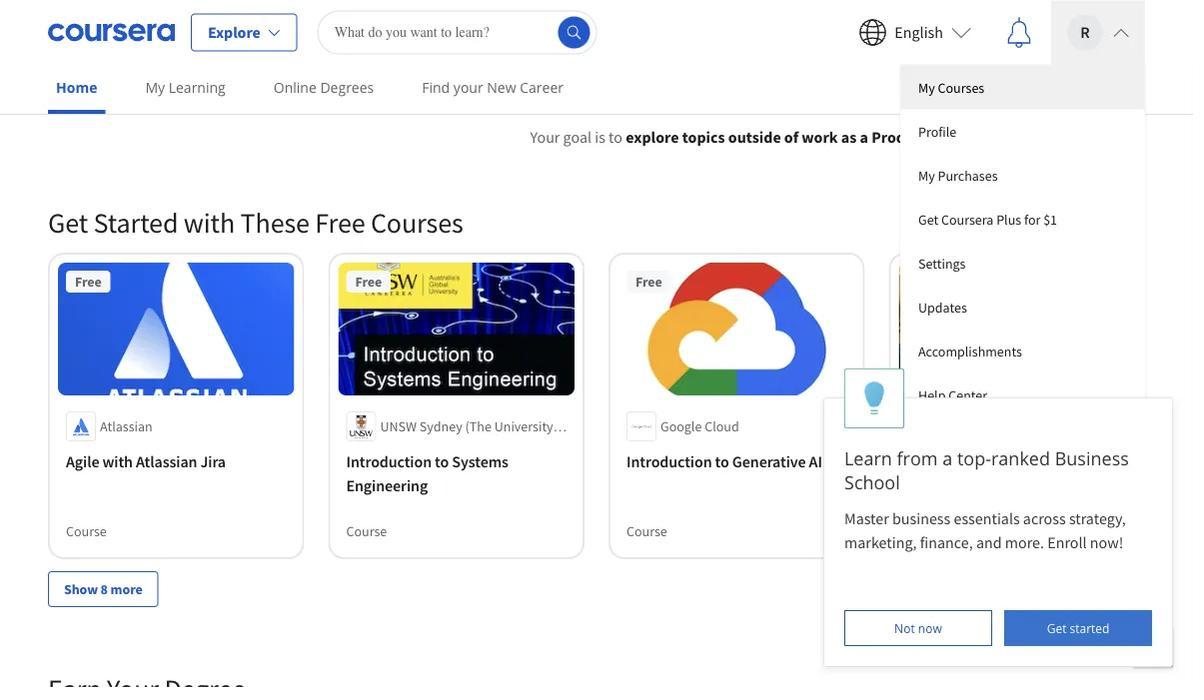 Task type: locate. For each thing, give the bounding box(es) containing it.
1 vertical spatial of
[[380, 438, 392, 456]]

0 horizontal spatial introduction
[[346, 452, 432, 472]]

unsw sydney (the university of new south wales)
[[380, 418, 553, 456]]

a
[[860, 127, 868, 147], [943, 446, 953, 471]]

to down sydney at the bottom of page
[[435, 452, 449, 472]]

1 introduction from the left
[[346, 452, 432, 472]]

atlassian
[[100, 418, 153, 436], [136, 452, 197, 472]]

to down "cloud"
[[715, 452, 729, 472]]

free for introduction to generative ai
[[636, 273, 662, 291]]

introduction inside introduction to systems engineering
[[346, 452, 432, 472]]

1 vertical spatial new
[[395, 438, 421, 456]]

courses
[[938, 78, 984, 96], [371, 205, 463, 240]]

0 vertical spatial of
[[784, 127, 799, 147]]

help center image
[[1141, 636, 1165, 660]]

help
[[918, 386, 946, 404]]

product right as
[[872, 127, 928, 147]]

2 horizontal spatial get
[[1047, 620, 1067, 637]]

to right is
[[609, 127, 622, 147]]

of down unsw
[[380, 438, 392, 456]]

not
[[894, 620, 915, 637]]

a left top-
[[943, 446, 953, 471]]

settings link
[[900, 241, 1145, 285]]

1 horizontal spatial of
[[784, 127, 799, 147]]

course for product management
[[907, 523, 948, 541]]

new right the your
[[487, 78, 516, 97]]

coursera image
[[48, 16, 175, 48]]

1 vertical spatial a
[[943, 446, 953, 471]]

cloud
[[705, 418, 739, 436]]

introduction
[[346, 452, 432, 472], [627, 452, 712, 472]]

my for my learning
[[145, 78, 165, 97]]

get coursera plus for $1
[[918, 210, 1057, 228]]

started
[[1070, 620, 1110, 637]]

1 horizontal spatial courses
[[938, 78, 984, 96]]

learn from a top-ranked business school
[[844, 446, 1129, 495]]

explore
[[626, 127, 679, 147]]

ranked
[[991, 446, 1050, 471]]

now
[[918, 620, 942, 637]]

course
[[66, 523, 107, 541], [346, 523, 387, 541], [627, 523, 667, 541], [907, 523, 948, 541]]

profile
[[918, 122, 957, 140]]

get for get started
[[1047, 620, 1067, 637]]

new down unsw
[[395, 438, 421, 456]]

0 vertical spatial a
[[860, 127, 868, 147]]

1 vertical spatial atlassian
[[136, 452, 197, 472]]

get left started at the bottom of the page
[[1047, 620, 1067, 637]]

of left work
[[784, 127, 799, 147]]

explore
[[208, 22, 261, 42]]

1 horizontal spatial new
[[487, 78, 516, 97]]

my purchases
[[918, 166, 998, 184]]

0 horizontal spatial of
[[380, 438, 392, 456]]

strategy,
[[1069, 509, 1126, 529]]

updates
[[918, 298, 967, 316]]

get up line chart image
[[918, 210, 938, 228]]

1 vertical spatial with
[[102, 452, 133, 472]]

settings
[[918, 254, 966, 272]]

4 course from the left
[[907, 523, 948, 541]]

0 horizontal spatial courses
[[371, 205, 463, 240]]

get started with these free courses main content
[[0, 101, 1193, 687]]

1 vertical spatial courses
[[371, 205, 463, 240]]

new
[[487, 78, 516, 97], [395, 438, 421, 456]]

across
[[1023, 509, 1066, 529]]

my learning
[[145, 78, 226, 97]]

unsw
[[380, 418, 417, 436]]

introduction down google
[[627, 452, 712, 472]]

learn
[[844, 446, 892, 471]]

help center
[[918, 386, 987, 404]]

1 horizontal spatial with
[[184, 205, 235, 240]]

with left these
[[184, 205, 235, 240]]

0 horizontal spatial new
[[395, 438, 421, 456]]

business
[[892, 509, 951, 529]]

and
[[976, 533, 1002, 553]]

more
[[111, 581, 143, 599]]

show 8 more button
[[48, 572, 159, 608]]

marketing,
[[844, 533, 917, 553]]

0 horizontal spatial a
[[860, 127, 868, 147]]

2 introduction from the left
[[627, 452, 712, 472]]

get inside r menu
[[918, 210, 938, 228]]

top-
[[957, 446, 991, 471]]

free
[[315, 205, 365, 240], [75, 273, 102, 291], [355, 273, 382, 291], [636, 273, 662, 291]]

google
[[661, 418, 702, 436]]

get inside main content
[[48, 205, 88, 240]]

my
[[145, 78, 165, 97], [918, 78, 935, 96], [918, 166, 935, 184]]

english
[[895, 22, 943, 42]]

not now button
[[844, 611, 992, 647]]

degrees
[[320, 78, 374, 97]]

introduction up engineering
[[346, 452, 432, 472]]

introduction to generative ai link
[[627, 450, 847, 474]]

show
[[64, 581, 98, 599]]

get inside alice 'element'
[[1047, 620, 1067, 637]]

atlassian up agile with atlassian jira on the bottom left of the page
[[100, 418, 153, 436]]

my up profile at the right
[[918, 78, 935, 96]]

0 vertical spatial courses
[[938, 78, 984, 96]]

0 horizontal spatial get
[[48, 205, 88, 240]]

0 vertical spatial new
[[487, 78, 516, 97]]

graduation cap image
[[913, 203, 937, 227]]

1 horizontal spatial a
[[943, 446, 953, 471]]

1 horizontal spatial get
[[918, 210, 938, 228]]

get left started
[[48, 205, 88, 240]]

topics
[[682, 127, 725, 147]]

with
[[184, 205, 235, 240], [102, 452, 133, 472]]

manager
[[931, 127, 992, 147]]

0 horizontal spatial to
[[435, 452, 449, 472]]

master
[[844, 509, 889, 529]]

2 course from the left
[[346, 523, 387, 541]]

my left learning
[[145, 78, 165, 97]]

atlassian left jira
[[136, 452, 197, 472]]

goal
[[563, 127, 592, 147]]

courses inside get started with these free courses collection element
[[371, 205, 463, 240]]

get coursera plus for $1 link
[[900, 197, 1145, 241]]

product up business
[[907, 452, 961, 472]]

my up graduation cap icon in the top right of the page
[[918, 166, 935, 184]]

free for introduction to systems engineering
[[355, 273, 382, 291]]

3 course from the left
[[627, 523, 667, 541]]

2 horizontal spatial to
[[715, 452, 729, 472]]

1 course from the left
[[66, 523, 107, 541]]

1 vertical spatial product
[[907, 452, 961, 472]]

course for introduction to systems engineering
[[346, 523, 387, 541]]

1 horizontal spatial introduction
[[627, 452, 712, 472]]

None search field
[[317, 10, 597, 54]]

systems
[[452, 452, 508, 472]]

now!
[[1090, 533, 1123, 553]]

a right as
[[860, 127, 868, 147]]

product
[[872, 127, 928, 147], [907, 452, 961, 472]]

enroll
[[1047, 533, 1087, 553]]

of
[[784, 127, 799, 147], [380, 438, 392, 456]]

as
[[841, 127, 857, 147]]

product management link
[[907, 450, 1127, 474]]

master business essentials across strategy, marketing, finance, and more. enroll now!
[[844, 509, 1129, 553]]

0 vertical spatial product
[[872, 127, 928, 147]]

for
[[1024, 210, 1041, 228]]

introduction for introduction to generative ai
[[627, 452, 712, 472]]

find your new career link
[[414, 65, 572, 110]]

engineering
[[346, 476, 428, 496]]

with right agile
[[102, 452, 133, 472]]

0 horizontal spatial with
[[102, 452, 133, 472]]

purchases
[[938, 166, 998, 184]]

to inside introduction to systems engineering
[[435, 452, 449, 472]]

to for introduction to systems engineering
[[435, 452, 449, 472]]



Task type: vqa. For each thing, say whether or not it's contained in the screenshot.
all
no



Task type: describe. For each thing, give the bounding box(es) containing it.
plus
[[996, 210, 1021, 228]]

ai
[[809, 452, 822, 472]]

online
[[274, 78, 317, 97]]

lightbulb tip image
[[864, 381, 885, 416]]

my purchases link
[[900, 153, 1145, 197]]

school
[[844, 470, 900, 495]]

home
[[56, 78, 97, 97]]

work
[[802, 127, 838, 147]]

8
[[101, 581, 108, 599]]

free for agile with atlassian jira
[[75, 273, 102, 291]]

center
[[949, 386, 987, 404]]

google cloud
[[661, 418, 739, 436]]

introduction to systems engineering
[[346, 452, 508, 496]]

introduction to systems engineering link
[[346, 450, 567, 498]]

management
[[964, 452, 1053, 472]]

is
[[595, 127, 605, 147]]

get for get coursera plus for $1
[[918, 210, 938, 228]]

courses inside my courses link
[[938, 78, 984, 96]]

not now
[[894, 620, 942, 637]]

learning
[[169, 78, 226, 97]]

home link
[[48, 65, 105, 114]]

started
[[93, 205, 178, 240]]

to for introduction to generative ai
[[715, 452, 729, 472]]

accomplishments link
[[900, 329, 1145, 373]]

help center link
[[900, 373, 1145, 417]]

product inside get started with these free courses collection element
[[907, 452, 961, 472]]

What do you want to learn? text field
[[317, 10, 597, 54]]

essentials
[[954, 509, 1020, 529]]

get for get started with these free courses
[[48, 205, 88, 240]]

0 vertical spatial with
[[184, 205, 235, 240]]

a inside get started with these free courses main content
[[860, 127, 868, 147]]

alice element
[[823, 369, 1173, 668]]

my for my purchases
[[918, 166, 935, 184]]

online degrees
[[274, 78, 374, 97]]

updates link
[[900, 285, 1145, 329]]

smile image
[[913, 311, 937, 335]]

get started
[[1047, 620, 1110, 637]]

accomplishments
[[918, 342, 1022, 360]]

r menu
[[900, 65, 1145, 459]]

new inside the find your new career link
[[487, 78, 516, 97]]

your
[[530, 127, 560, 147]]

these
[[240, 205, 310, 240]]

course for introduction to generative ai
[[627, 523, 667, 541]]

coursera
[[941, 210, 994, 228]]

my for my courses
[[918, 78, 935, 96]]

your goal is to explore topics outside of work as a product manager
[[530, 127, 992, 147]]

introduction for introduction to systems engineering
[[346, 452, 432, 472]]

more.
[[1005, 533, 1044, 553]]

get started with these free courses collection element
[[36, 173, 1157, 640]]

0 vertical spatial atlassian
[[100, 418, 153, 436]]

new inside unsw sydney (the university of new south wales)
[[395, 438, 421, 456]]

r button
[[1051, 0, 1145, 64]]

generative
[[732, 452, 806, 472]]

finance,
[[920, 533, 973, 553]]

$1
[[1043, 210, 1057, 228]]

course for agile with atlassian jira
[[66, 523, 107, 541]]

agile with atlassian jira
[[66, 452, 226, 472]]

of inside unsw sydney (the university of new south wales)
[[380, 438, 392, 456]]

get started with these free courses
[[48, 205, 463, 240]]

your
[[453, 78, 483, 97]]

my courses
[[918, 78, 984, 96]]

show 8 more
[[64, 581, 143, 599]]

outside
[[728, 127, 781, 147]]

1 horizontal spatial to
[[609, 127, 622, 147]]

a inside learn from a top-ranked business school
[[943, 446, 953, 471]]

sydney
[[420, 418, 462, 436]]

wales)
[[461, 438, 500, 456]]

from
[[897, 446, 938, 471]]

business
[[1055, 446, 1129, 471]]

university
[[494, 418, 553, 436]]

find
[[422, 78, 450, 97]]

introduction to generative ai
[[627, 452, 822, 472]]

english button
[[843, 0, 987, 64]]

agile
[[66, 452, 99, 472]]

career
[[520, 78, 564, 97]]

(the
[[465, 418, 492, 436]]

find your new career
[[422, 78, 564, 97]]

explore button
[[191, 13, 297, 51]]

get started link
[[1004, 611, 1152, 647]]

my courses link
[[900, 65, 1145, 109]]

my learning link
[[137, 65, 234, 110]]

south
[[424, 438, 459, 456]]

line chart image
[[913, 239, 937, 263]]

product management
[[907, 452, 1053, 472]]

profile link
[[900, 109, 1145, 153]]

r
[[1081, 22, 1090, 42]]



